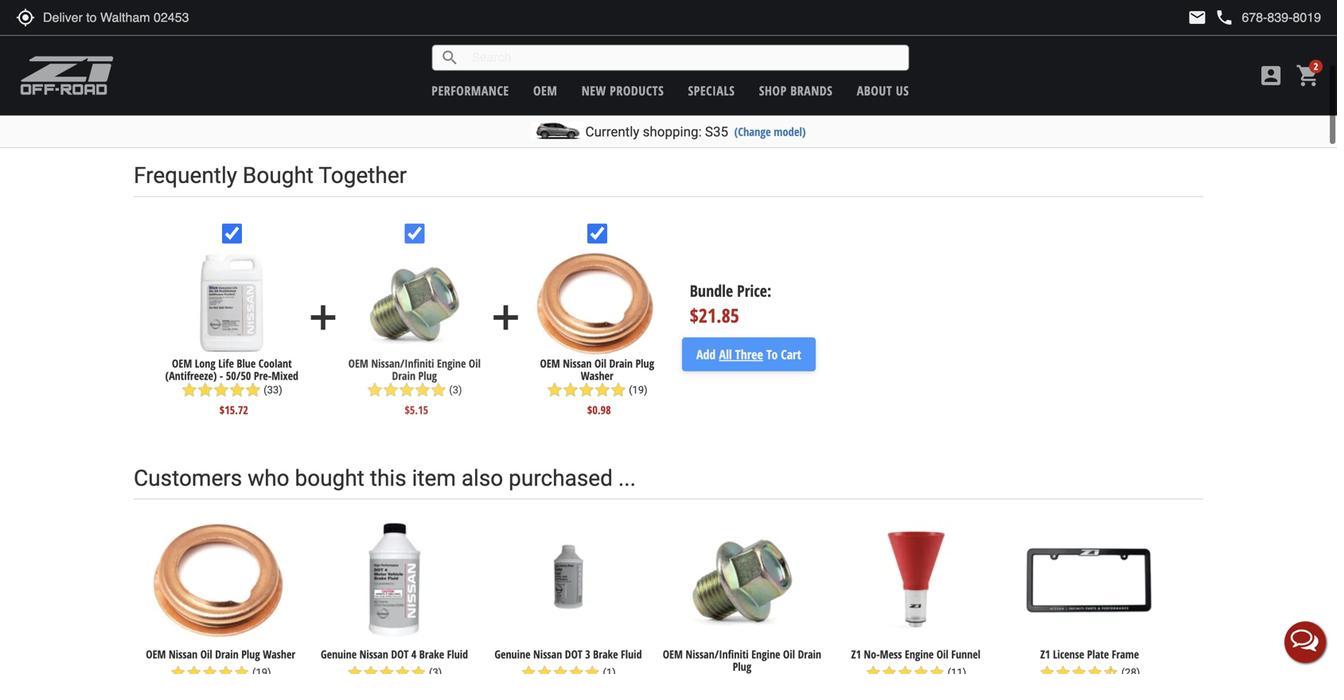 Task type: vqa. For each thing, say whether or not it's contained in the screenshot.
the performance
yes



Task type: describe. For each thing, give the bounding box(es) containing it.
brake for 4
[[419, 647, 444, 662]]

...
[[618, 465, 636, 491]]

this
[[1232, 34, 1249, 49]]

currently
[[586, 124, 640, 140]]

frequently
[[134, 162, 237, 189]]

fluid for genuine nissan dot 3 brake fluid
[[621, 647, 642, 662]]

question_answer
[[1111, 32, 1130, 51]]

customers
[[134, 465, 242, 491]]

6 star from the left
[[367, 382, 383, 398]]

frequently bought together
[[134, 162, 407, 189]]

brands
[[791, 82, 833, 99]]

bundle price: $21.85
[[690, 280, 772, 328]]

account_box link
[[1255, 63, 1288, 88]]

(antifreeze)
[[165, 368, 217, 383]]

10 star from the left
[[431, 382, 447, 398]]

purchased
[[509, 465, 613, 491]]

nissan for genuine nissan dot 3 brake fluid
[[533, 647, 562, 662]]

us
[[896, 82, 909, 99]]

1 vertical spatial about
[[857, 82, 893, 99]]

product
[[1252, 34, 1286, 49]]

specials
[[688, 82, 735, 99]]

together
[[319, 162, 407, 189]]

shop
[[759, 82, 787, 99]]

(19)
[[629, 384, 648, 396]]

pre-
[[254, 368, 272, 383]]

4 star from the left
[[229, 382, 245, 398]]

search
[[440, 48, 460, 67]]

currently shopping: s35 (change model)
[[586, 124, 806, 140]]

oil inside oem nissan/infiniti engine oil drain plug
[[783, 647, 795, 662]]

z1 for z1 no-mess engine oil funnel
[[851, 647, 861, 662]]

phone link
[[1215, 8, 1321, 27]]

model)
[[774, 124, 806, 139]]

question
[[1161, 34, 1200, 49]]

brake for 3
[[593, 647, 618, 662]]

plate
[[1087, 647, 1109, 662]]

11 star from the left
[[547, 382, 563, 398]]

performance link
[[432, 82, 509, 99]]

genuine nissan dot 4 brake fluid
[[321, 647, 468, 662]]

nissan for oem nissan oil drain plug washer
[[169, 647, 198, 662]]

oem for oem
[[533, 82, 558, 99]]

oem nissan oil drain plug washer
[[146, 647, 295, 662]]

$15.72
[[220, 402, 248, 418]]

no-
[[864, 647, 880, 662]]

ask
[[1134, 34, 1150, 49]]

oil inside oem nissan oil drain plug washer star star star star star (19) $0.98
[[595, 356, 607, 371]]

question_answer ask a question about this product
[[1111, 32, 1286, 51]]

oem for oem nissan/infiniti engine oil drain plug star star star star star (3) $5.15
[[348, 356, 369, 371]]

also
[[462, 465, 503, 491]]

washer for oem nissan oil drain plug washer star star star star star (19) $0.98
[[581, 368, 614, 383]]

drain inside oem nissan/infiniti engine oil drain plug star star star star star (3) $5.15
[[392, 368, 416, 383]]

9 star from the left
[[415, 382, 431, 398]]

shopping_cart link
[[1292, 63, 1321, 88]]

2 horizontal spatial engine
[[905, 647, 934, 662]]

s35
[[705, 124, 728, 140]]

performance
[[432, 82, 509, 99]]

add all three to cart
[[697, 346, 801, 363]]

oem nissan/infiniti engine oil drain plug star star star star star (3) $5.15
[[348, 356, 481, 418]]

plug inside oem nissan/infiniti engine oil drain plug
[[733, 659, 752, 674]]

nissan for genuine nissan dot 4 brake fluid
[[360, 647, 388, 662]]

price:
[[737, 280, 772, 302]]

7 star from the left
[[383, 382, 399, 398]]

engine for oem nissan/infiniti engine oil drain plug star star star star star (3) $5.15
[[437, 356, 466, 371]]

a
[[1152, 34, 1158, 49]]

drain inside oem nissan oil drain plug washer star star star star star (19) $0.98
[[609, 356, 633, 371]]

z1 motorsports logo image
[[20, 56, 114, 96]]

(change
[[734, 124, 771, 139]]

-
[[220, 368, 223, 383]]

z1 for z1 license plate frame
[[1041, 647, 1050, 662]]

bought
[[243, 162, 314, 189]]

washer for oem nissan oil drain plug washer
[[263, 647, 295, 662]]

account_box
[[1259, 63, 1284, 88]]

three
[[735, 346, 763, 363]]

life
[[218, 356, 234, 371]]

new products link
[[582, 82, 664, 99]]

(3)
[[449, 384, 462, 396]]

add
[[697, 346, 716, 363]]

$5.15
[[405, 402, 428, 418]]

oem for oem long life blue coolant (antifreeze) - 50/50 pre-mixed star star star star star (33) $15.72
[[172, 356, 192, 371]]

cart
[[781, 346, 801, 363]]



Task type: locate. For each thing, give the bounding box(es) containing it.
2 star from the left
[[197, 382, 213, 398]]

None checkbox
[[222, 224, 242, 244], [405, 224, 425, 244], [587, 224, 607, 244], [222, 224, 242, 244], [405, 224, 425, 244], [587, 224, 607, 244]]

washer inside oem nissan oil drain plug washer star star star star star (19) $0.98
[[581, 368, 614, 383]]

plug inside oem nissan/infiniti engine oil drain plug star star star star star (3) $5.15
[[418, 368, 437, 383]]

nissan/infiniti
[[371, 356, 434, 371], [686, 647, 749, 662]]

oem for oem nissan oil drain plug washer star star star star star (19) $0.98
[[540, 356, 560, 371]]

mail
[[1188, 8, 1207, 27]]

1 horizontal spatial dot
[[565, 647, 583, 662]]

long
[[195, 356, 216, 371]]

8 star from the left
[[399, 382, 415, 398]]

oem inside oem nissan/infiniti engine oil drain plug
[[663, 647, 683, 662]]

customers who bought this item also purchased ...
[[134, 465, 636, 491]]

0 horizontal spatial fluid
[[447, 647, 468, 662]]

z1 license plate frame
[[1041, 647, 1139, 662]]

2 fluid from the left
[[621, 647, 642, 662]]

4
[[411, 647, 417, 662]]

to
[[767, 346, 778, 363]]

oem nissan oil drain plug washer star star star star star (19) $0.98
[[540, 356, 654, 418]]

bundle
[[690, 280, 733, 302]]

plug
[[636, 356, 654, 371], [418, 368, 437, 383], [241, 647, 260, 662], [733, 659, 752, 674]]

add
[[303, 298, 343, 337], [486, 298, 526, 337]]

genuine
[[321, 647, 357, 662], [495, 647, 531, 662]]

0 horizontal spatial genuine
[[321, 647, 357, 662]]

brake right 3 in the bottom left of the page
[[593, 647, 618, 662]]

15 star from the left
[[610, 382, 626, 398]]

dot for 4
[[391, 647, 409, 662]]

0 horizontal spatial z1
[[851, 647, 861, 662]]

about inside question_answer ask a question about this product
[[1203, 34, 1229, 49]]

1 dot from the left
[[391, 647, 409, 662]]

1 vertical spatial nissan/infiniti
[[686, 647, 749, 662]]

1 fluid from the left
[[447, 647, 468, 662]]

blue
[[237, 356, 256, 371]]

0 horizontal spatial dot
[[391, 647, 409, 662]]

funnel
[[951, 647, 981, 662]]

1 horizontal spatial about
[[1203, 34, 1229, 49]]

about us
[[857, 82, 909, 99]]

0 horizontal spatial about
[[857, 82, 893, 99]]

oem inside oem long life blue coolant (antifreeze) - 50/50 pre-mixed star star star star star (33) $15.72
[[172, 356, 192, 371]]

genuine left 3 in the bottom left of the page
[[495, 647, 531, 662]]

phone
[[1215, 8, 1234, 27]]

new
[[582, 82, 606, 99]]

shop brands link
[[759, 82, 833, 99]]

1 horizontal spatial add
[[486, 298, 526, 337]]

fluid right 4
[[447, 647, 468, 662]]

0 horizontal spatial nissan/infiniti
[[371, 356, 434, 371]]

z1
[[851, 647, 861, 662], [1041, 647, 1050, 662]]

1 horizontal spatial washer
[[581, 368, 614, 383]]

star
[[181, 382, 197, 398], [197, 382, 213, 398], [213, 382, 229, 398], [229, 382, 245, 398], [245, 382, 261, 398], [367, 382, 383, 398], [383, 382, 399, 398], [399, 382, 415, 398], [415, 382, 431, 398], [431, 382, 447, 398], [547, 382, 563, 398], [563, 382, 579, 398], [579, 382, 595, 398], [595, 382, 610, 398], [610, 382, 626, 398]]

washer
[[581, 368, 614, 383], [263, 647, 295, 662]]

12 star from the left
[[563, 382, 579, 398]]

1 genuine from the left
[[321, 647, 357, 662]]

engine inside oem nissan/infiniti engine oil drain plug star star star star star (3) $5.15
[[437, 356, 466, 371]]

about
[[1203, 34, 1229, 49], [857, 82, 893, 99]]

shopping:
[[643, 124, 702, 140]]

mess
[[880, 647, 902, 662]]

$21.85
[[690, 303, 739, 328]]

fluid right 3 in the bottom left of the page
[[621, 647, 642, 662]]

engine for oem nissan/infiniti engine oil drain plug
[[752, 647, 781, 662]]

brake
[[419, 647, 444, 662], [593, 647, 618, 662]]

frame
[[1112, 647, 1139, 662]]

dot left 4
[[391, 647, 409, 662]]

mixed
[[272, 368, 299, 383]]

products
[[610, 82, 664, 99]]

0 vertical spatial about
[[1203, 34, 1229, 49]]

1 add from the left
[[303, 298, 343, 337]]

1 horizontal spatial z1
[[1041, 647, 1050, 662]]

all
[[719, 346, 732, 363]]

plug inside oem nissan oil drain plug washer star star star star star (19) $0.98
[[636, 356, 654, 371]]

2 z1 from the left
[[1041, 647, 1050, 662]]

5 star from the left
[[245, 382, 261, 398]]

oem for oem nissan/infiniti engine oil drain plug
[[663, 647, 683, 662]]

genuine left 4
[[321, 647, 357, 662]]

oem link
[[533, 82, 558, 99]]

1 horizontal spatial fluid
[[621, 647, 642, 662]]

1 brake from the left
[[419, 647, 444, 662]]

$0.98
[[587, 402, 611, 418]]

nissan/infiniti inside oem nissan/infiniti engine oil drain plug
[[686, 647, 749, 662]]

(change model) link
[[734, 124, 806, 139]]

brake right 4
[[419, 647, 444, 662]]

z1 left no-
[[851, 647, 861, 662]]

z1 no-mess engine oil funnel
[[851, 647, 981, 662]]

genuine nissan dot 3 brake fluid
[[495, 647, 642, 662]]

1 horizontal spatial engine
[[752, 647, 781, 662]]

0 horizontal spatial washer
[[263, 647, 295, 662]]

drain inside oem nissan/infiniti engine oil drain plug
[[798, 647, 822, 662]]

about us link
[[857, 82, 909, 99]]

2 add from the left
[[486, 298, 526, 337]]

(33)
[[264, 384, 282, 396]]

50/50
[[226, 368, 251, 383]]

mail link
[[1188, 8, 1207, 27]]

who
[[248, 465, 289, 491]]

genuine for genuine nissan dot 3 brake fluid
[[495, 647, 531, 662]]

14 star from the left
[[595, 382, 610, 398]]

oem inside oem nissan oil drain plug washer star star star star star (19) $0.98
[[540, 356, 560, 371]]

nissan for oem nissan oil drain plug washer star star star star star (19) $0.98
[[563, 356, 592, 371]]

1 star from the left
[[181, 382, 197, 398]]

shop brands
[[759, 82, 833, 99]]

new products
[[582, 82, 664, 99]]

dot left 3 in the bottom left of the page
[[565, 647, 583, 662]]

1 horizontal spatial nissan/infiniti
[[686, 647, 749, 662]]

0 vertical spatial nissan/infiniti
[[371, 356, 434, 371]]

dot for 3
[[565, 647, 583, 662]]

z1 left license
[[1041, 647, 1050, 662]]

2 genuine from the left
[[495, 647, 531, 662]]

0 horizontal spatial brake
[[419, 647, 444, 662]]

engine inside oem nissan/infiniti engine oil drain plug
[[752, 647, 781, 662]]

nissan inside oem nissan oil drain plug washer star star star star star (19) $0.98
[[563, 356, 592, 371]]

item
[[412, 465, 456, 491]]

1 horizontal spatial genuine
[[495, 647, 531, 662]]

3 star from the left
[[213, 382, 229, 398]]

2 dot from the left
[[565, 647, 583, 662]]

specials link
[[688, 82, 735, 99]]

1 horizontal spatial brake
[[593, 647, 618, 662]]

Search search field
[[460, 45, 909, 70]]

1 vertical spatial washer
[[263, 647, 295, 662]]

nissan
[[563, 356, 592, 371], [169, 647, 198, 662], [360, 647, 388, 662], [533, 647, 562, 662]]

3
[[585, 647, 590, 662]]

0 horizontal spatial add
[[303, 298, 343, 337]]

engine
[[437, 356, 466, 371], [752, 647, 781, 662], [905, 647, 934, 662]]

oem long life blue coolant (antifreeze) - 50/50 pre-mixed star star star star star (33) $15.72
[[165, 356, 299, 418]]

oem for oem nissan oil drain plug washer
[[146, 647, 166, 662]]

mail phone
[[1188, 8, 1234, 27]]

nissan/infiniti for oem nissan/infiniti engine oil drain plug star star star star star (3) $5.15
[[371, 356, 434, 371]]

nissan/infiniti for oem nissan/infiniti engine oil drain plug
[[686, 647, 749, 662]]

coolant
[[259, 356, 292, 371]]

13 star from the left
[[579, 382, 595, 398]]

my_location
[[16, 8, 35, 27]]

1 z1 from the left
[[851, 647, 861, 662]]

shopping_cart
[[1296, 63, 1321, 88]]

0 horizontal spatial engine
[[437, 356, 466, 371]]

oil inside oem nissan/infiniti engine oil drain plug star star star star star (3) $5.15
[[469, 356, 481, 371]]

oem inside oem nissan/infiniti engine oil drain plug star star star star star (3) $5.15
[[348, 356, 369, 371]]

oem nissan/infiniti engine oil drain plug
[[663, 647, 822, 674]]

fluid for genuine nissan dot 4 brake fluid
[[447, 647, 468, 662]]

nissan/infiniti inside oem nissan/infiniti engine oil drain plug star star star star star (3) $5.15
[[371, 356, 434, 371]]

2 brake from the left
[[593, 647, 618, 662]]

0 vertical spatial washer
[[581, 368, 614, 383]]

license
[[1053, 647, 1085, 662]]

about left this on the top right
[[1203, 34, 1229, 49]]

bought
[[295, 465, 365, 491]]

this
[[370, 465, 407, 491]]

about left us
[[857, 82, 893, 99]]

genuine for genuine nissan dot 4 brake fluid
[[321, 647, 357, 662]]



